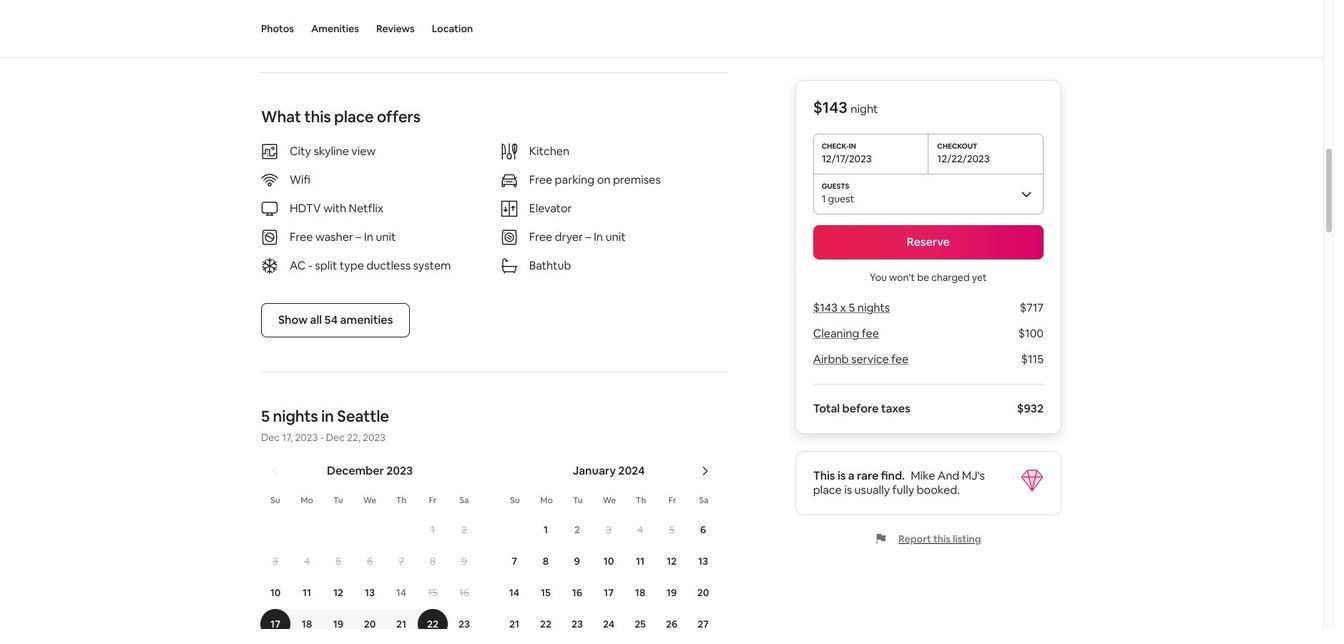 Task type: locate. For each thing, give the bounding box(es) containing it.
split
[[315, 258, 337, 273]]

0 vertical spatial nights
[[858, 301, 890, 316]]

0 vertical spatial 6 button
[[688, 515, 719, 545]]

1 16 from the left
[[459, 587, 469, 600]]

1 $143 from the top
[[813, 97, 848, 117]]

service
[[852, 352, 889, 367]]

this is a rare find.
[[813, 469, 905, 484]]

1 button
[[417, 515, 449, 545], [530, 515, 562, 545]]

- down in
[[320, 431, 324, 444]]

0 horizontal spatial place
[[334, 107, 374, 127]]

0 horizontal spatial –
[[356, 230, 362, 245]]

0 horizontal spatial 12
[[333, 587, 343, 600]]

0 horizontal spatial in
[[364, 230, 373, 245]]

fee up service
[[862, 326, 879, 341]]

free up ac
[[290, 230, 313, 245]]

1 vertical spatial fee
[[892, 352, 909, 367]]

free for free dryer – in unit
[[529, 230, 552, 245]]

th
[[396, 495, 407, 507], [636, 495, 646, 507]]

1 horizontal spatial 14 button
[[499, 578, 530, 608]]

2 su from the left
[[510, 495, 520, 507]]

1 vertical spatial 11
[[303, 587, 311, 600]]

we down january 2024
[[603, 495, 616, 507]]

2 dec from the left
[[326, 431, 345, 444]]

0 horizontal spatial 12 button
[[323, 578, 354, 608]]

airbnb service fee button
[[813, 352, 909, 367]]

0 horizontal spatial su
[[271, 495, 280, 507]]

$143 for $143 night
[[813, 97, 848, 117]]

0 vertical spatial 12
[[667, 555, 677, 568]]

mj's
[[962, 469, 985, 484]]

photos
[[261, 22, 294, 35]]

wifi
[[290, 172, 311, 187]]

1 horizontal spatial unit
[[606, 230, 626, 245]]

with
[[324, 201, 346, 216]]

0 horizontal spatial 6 button
[[354, 547, 386, 577]]

1 horizontal spatial 10
[[604, 555, 614, 568]]

2 th from the left
[[636, 495, 646, 507]]

0 horizontal spatial 10 button
[[260, 578, 291, 608]]

report this listing button
[[876, 533, 981, 546]]

unit up ductless
[[376, 230, 396, 245]]

1 horizontal spatial we
[[603, 495, 616, 507]]

3
[[606, 524, 612, 537], [273, 555, 278, 568]]

2 horizontal spatial 1
[[822, 192, 826, 205]]

0 vertical spatial place
[[334, 107, 374, 127]]

2 button
[[449, 515, 480, 545], [562, 515, 593, 545]]

1 horizontal spatial 16
[[572, 587, 583, 600]]

photos button
[[261, 0, 294, 57]]

1 2 button from the left
[[449, 515, 480, 545]]

type
[[340, 258, 364, 273]]

1 we from the left
[[363, 495, 377, 507]]

2 2 from the left
[[575, 524, 580, 537]]

1 – from the left
[[356, 230, 362, 245]]

1 8 from the left
[[430, 555, 436, 568]]

7 button
[[386, 547, 417, 577], [499, 547, 530, 577]]

find.
[[881, 469, 905, 484]]

1 horizontal spatial fee
[[892, 352, 909, 367]]

0 horizontal spatial dec
[[261, 431, 280, 444]]

1 horizontal spatial 3 button
[[593, 515, 625, 545]]

this
[[304, 107, 331, 127], [934, 533, 951, 546]]

0 horizontal spatial 16 button
[[449, 578, 480, 608]]

0 horizontal spatial 13
[[365, 587, 375, 600]]

nights up 17,
[[273, 406, 318, 426]]

1 horizontal spatial place
[[813, 483, 842, 498]]

12 for leftmost 12 button
[[333, 587, 343, 600]]

9 button
[[449, 547, 480, 577], [562, 547, 593, 577]]

2 $143 from the top
[[813, 301, 838, 316]]

th down december 2023
[[396, 495, 407, 507]]

3 button
[[593, 515, 625, 545], [260, 547, 291, 577]]

5 button
[[656, 515, 688, 545], [323, 547, 354, 577]]

0 horizontal spatial nights
[[273, 406, 318, 426]]

11 button
[[625, 547, 656, 577], [291, 578, 323, 608]]

bathtub
[[529, 258, 571, 273]]

5 inside 5 nights in seattle dec 17, 2023 - dec 22, 2023
[[261, 406, 270, 426]]

1 vertical spatial 13 button
[[354, 578, 386, 608]]

2 unit from the left
[[606, 230, 626, 245]]

2 1 button from the left
[[530, 515, 562, 545]]

this for report
[[934, 533, 951, 546]]

1 horizontal spatial –
[[586, 230, 591, 245]]

1 horizontal spatial 15 button
[[530, 578, 562, 608]]

1 horizontal spatial 2
[[575, 524, 580, 537]]

12 button
[[656, 547, 688, 577], [323, 578, 354, 608]]

0 horizontal spatial 8 button
[[417, 547, 449, 577]]

0 vertical spatial 13
[[698, 555, 708, 568]]

0 horizontal spatial 2
[[462, 524, 467, 537]]

1 7 from the left
[[399, 555, 404, 568]]

2024
[[618, 464, 645, 479]]

2 sa from the left
[[699, 495, 709, 507]]

in right dryer
[[594, 230, 603, 245]]

– right dryer
[[586, 230, 591, 245]]

1 15 button from the left
[[417, 578, 449, 608]]

0 horizontal spatial mo
[[301, 495, 313, 507]]

2 we from the left
[[603, 495, 616, 507]]

place up view
[[334, 107, 374, 127]]

1 9 from the left
[[462, 555, 467, 568]]

1 horizontal spatial 8
[[543, 555, 549, 568]]

11 for the topmost 11 button
[[636, 555, 645, 568]]

$115
[[1021, 352, 1044, 367]]

1 horizontal spatial 1 button
[[530, 515, 562, 545]]

16
[[459, 587, 469, 600], [572, 587, 583, 600]]

2
[[462, 524, 467, 537], [575, 524, 580, 537]]

1 button for january 2024
[[530, 515, 562, 545]]

1 inside popup button
[[822, 192, 826, 205]]

$143 left x
[[813, 301, 838, 316]]

tu down december
[[334, 495, 343, 507]]

1 vertical spatial 12
[[333, 587, 343, 600]]

fr
[[429, 495, 437, 507], [669, 495, 677, 507]]

total
[[813, 401, 840, 416]]

0 horizontal spatial sa
[[460, 495, 469, 507]]

1 horizontal spatial 9
[[575, 555, 580, 568]]

16 button
[[449, 578, 480, 608], [562, 578, 593, 608]]

6
[[700, 524, 706, 537], [367, 555, 373, 568]]

2 for december 2023
[[462, 524, 467, 537]]

2023 right 22,
[[363, 431, 386, 444]]

unit right dryer
[[606, 230, 626, 245]]

1 vertical spatial 10 button
[[260, 578, 291, 608]]

1 14 button from the left
[[386, 578, 417, 608]]

nights right x
[[858, 301, 890, 316]]

1 horizontal spatial 7
[[512, 555, 517, 568]]

1
[[822, 192, 826, 205], [431, 524, 435, 537], [544, 524, 548, 537]]

1 horizontal spatial mo
[[540, 495, 553, 507]]

1 horizontal spatial 10 button
[[593, 547, 625, 577]]

1 1 button from the left
[[417, 515, 449, 545]]

0 vertical spatial 10 button
[[593, 547, 625, 577]]

0 horizontal spatial this
[[304, 107, 331, 127]]

8
[[430, 555, 436, 568], [543, 555, 549, 568]]

this left listing
[[934, 533, 951, 546]]

1 tu from the left
[[334, 495, 343, 507]]

reviews
[[376, 22, 415, 35]]

14 button
[[386, 578, 417, 608], [499, 578, 530, 608]]

unit
[[376, 230, 396, 245], [606, 230, 626, 245]]

19 button
[[656, 578, 688, 608]]

rare
[[857, 469, 879, 484]]

17
[[604, 587, 614, 600]]

in up 'ac - split type ductless system'
[[364, 230, 373, 245]]

1 horizontal spatial 11
[[636, 555, 645, 568]]

$932
[[1017, 401, 1044, 416]]

1 horizontal spatial 1
[[544, 524, 548, 537]]

– right "washer"
[[356, 230, 362, 245]]

$143 left night
[[813, 97, 848, 117]]

in for washer
[[364, 230, 373, 245]]

1 vertical spatial place
[[813, 483, 842, 498]]

0 horizontal spatial 1 button
[[417, 515, 449, 545]]

dryer
[[555, 230, 583, 245]]

report this listing
[[899, 533, 981, 546]]

1 vertical spatial 11 button
[[291, 578, 323, 608]]

0 vertical spatial 13 button
[[688, 547, 719, 577]]

1 horizontal spatial 15
[[541, 587, 551, 600]]

2023 right 17,
[[295, 431, 318, 444]]

2 in from the left
[[594, 230, 603, 245]]

1 vertical spatial 6
[[367, 555, 373, 568]]

12
[[667, 555, 677, 568], [333, 587, 343, 600]]

0 horizontal spatial 14
[[396, 587, 407, 600]]

8 button
[[417, 547, 449, 577], [530, 547, 562, 577]]

0 horizontal spatial 16
[[459, 587, 469, 600]]

airbnb service fee
[[813, 352, 909, 367]]

1 vertical spatial 10
[[270, 587, 281, 600]]

2023 inside calendar application
[[387, 464, 413, 479]]

1 horizontal spatial 7 button
[[499, 547, 530, 577]]

1 horizontal spatial in
[[594, 230, 603, 245]]

fee right service
[[892, 352, 909, 367]]

2 15 button from the left
[[530, 578, 562, 608]]

0 vertical spatial $143
[[813, 97, 848, 117]]

th down 2024
[[636, 495, 646, 507]]

1 horizontal spatial tu
[[573, 495, 583, 507]]

22,
[[347, 431, 361, 444]]

1 guest
[[822, 192, 855, 205]]

13 button
[[688, 547, 719, 577], [354, 578, 386, 608]]

on
[[597, 172, 611, 187]]

1 2 from the left
[[462, 524, 467, 537]]

1 14 from the left
[[396, 587, 407, 600]]

kitchen
[[529, 144, 570, 159]]

0 horizontal spatial fr
[[429, 495, 437, 507]]

2 15 from the left
[[541, 587, 551, 600]]

0 horizontal spatial tu
[[334, 495, 343, 507]]

1 unit from the left
[[376, 230, 396, 245]]

5 nights in seattle dec 17, 2023 - dec 22, 2023
[[261, 406, 389, 444]]

1 horizontal spatial fr
[[669, 495, 677, 507]]

su
[[271, 495, 280, 507], [510, 495, 520, 507]]

show all 54 amenities
[[278, 313, 393, 328]]

1 dec from the left
[[261, 431, 280, 444]]

1 vertical spatial -
[[320, 431, 324, 444]]

1 sa from the left
[[460, 495, 469, 507]]

0 horizontal spatial 15
[[428, 587, 438, 600]]

0 horizontal spatial 6
[[367, 555, 373, 568]]

2023 right december
[[387, 464, 413, 479]]

0 vertical spatial 12 button
[[656, 547, 688, 577]]

2 14 button from the left
[[499, 578, 530, 608]]

10 button
[[593, 547, 625, 577], [260, 578, 291, 608]]

is left usually
[[844, 483, 852, 498]]

is
[[838, 469, 846, 484], [844, 483, 852, 498]]

2 2 button from the left
[[562, 515, 593, 545]]

1 horizontal spatial this
[[934, 533, 951, 546]]

tu down january
[[573, 495, 583, 507]]

0 horizontal spatial unit
[[376, 230, 396, 245]]

0 horizontal spatial -
[[308, 258, 313, 273]]

$100
[[1019, 326, 1044, 341]]

1 horizontal spatial -
[[320, 431, 324, 444]]

tu
[[334, 495, 343, 507], [573, 495, 583, 507]]

dec left 17,
[[261, 431, 280, 444]]

unit for free washer – in unit
[[376, 230, 396, 245]]

sa
[[460, 495, 469, 507], [699, 495, 709, 507]]

- right ac
[[308, 258, 313, 273]]

14
[[396, 587, 407, 600], [509, 587, 520, 600]]

2 7 from the left
[[512, 555, 517, 568]]

this
[[813, 469, 835, 484]]

0 horizontal spatial 3 button
[[260, 547, 291, 577]]

2 – from the left
[[586, 230, 591, 245]]

1 horizontal spatial 11 button
[[625, 547, 656, 577]]

9
[[462, 555, 467, 568], [575, 555, 580, 568]]

1 horizontal spatial 16 button
[[562, 578, 593, 608]]

1 in from the left
[[364, 230, 373, 245]]

10
[[604, 555, 614, 568], [270, 587, 281, 600]]

parking
[[555, 172, 595, 187]]

this right the what
[[304, 107, 331, 127]]

1 horizontal spatial dec
[[326, 431, 345, 444]]

x
[[841, 301, 846, 316]]

1 16 button from the left
[[449, 578, 480, 608]]

0 vertical spatial 4 button
[[625, 515, 656, 545]]

january 2024
[[573, 464, 645, 479]]

0 vertical spatial 4
[[638, 524, 643, 537]]

we down december 2023
[[363, 495, 377, 507]]

place left a
[[813, 483, 842, 498]]

1 horizontal spatial 3
[[606, 524, 612, 537]]

0 horizontal spatial 10
[[270, 587, 281, 600]]

free left dryer
[[529, 230, 552, 245]]

1 horizontal spatial su
[[510, 495, 520, 507]]

0 vertical spatial 3
[[606, 524, 612, 537]]

– for dryer
[[586, 230, 591, 245]]

7
[[399, 555, 404, 568], [512, 555, 517, 568]]

1 horizontal spatial 12
[[667, 555, 677, 568]]

0 vertical spatial 5 button
[[656, 515, 688, 545]]

2 14 from the left
[[509, 587, 520, 600]]

free
[[529, 172, 552, 187], [290, 230, 313, 245], [529, 230, 552, 245]]

nights inside 5 nights in seattle dec 17, 2023 - dec 22, 2023
[[273, 406, 318, 426]]

1 vertical spatial 6 button
[[354, 547, 386, 577]]

dec left 22,
[[326, 431, 345, 444]]

fee
[[862, 326, 879, 341], [892, 352, 909, 367]]

0 horizontal spatial 7 button
[[386, 547, 417, 577]]

1 horizontal spatial th
[[636, 495, 646, 507]]

19
[[667, 587, 677, 600]]

1 vertical spatial 12 button
[[323, 578, 354, 608]]

0 horizontal spatial th
[[396, 495, 407, 507]]

free down kitchen
[[529, 172, 552, 187]]

1 horizontal spatial 8 button
[[530, 547, 562, 577]]

free parking on premises
[[529, 172, 661, 187]]

4 button
[[625, 515, 656, 545], [291, 547, 323, 577]]



Task type: vqa. For each thing, say whether or not it's contained in the screenshot.
the $932
yes



Task type: describe. For each thing, give the bounding box(es) containing it.
1 horizontal spatial 6 button
[[688, 515, 719, 545]]

2 button for january 2024
[[562, 515, 593, 545]]

54
[[325, 313, 338, 328]]

1 horizontal spatial 13 button
[[688, 547, 719, 577]]

free washer – in unit
[[290, 230, 396, 245]]

reserve
[[907, 235, 950, 250]]

1 horizontal spatial 12 button
[[656, 547, 688, 577]]

1 15 from the left
[[428, 587, 438, 600]]

2 8 from the left
[[543, 555, 549, 568]]

place inside mike and mj's place is usually fully booked.
[[813, 483, 842, 498]]

netflix
[[349, 201, 384, 216]]

2 16 from the left
[[572, 587, 583, 600]]

$143 for $143 x 5 nights
[[813, 301, 838, 316]]

location
[[432, 22, 473, 35]]

17,
[[282, 431, 293, 444]]

0 horizontal spatial 4
[[304, 555, 310, 568]]

show
[[278, 313, 308, 328]]

0 vertical spatial -
[[308, 258, 313, 273]]

12 for rightmost 12 button
[[667, 555, 677, 568]]

2 8 button from the left
[[530, 547, 562, 577]]

- inside 5 nights in seattle dec 17, 2023 - dec 22, 2023
[[320, 431, 324, 444]]

2 mo from the left
[[540, 495, 553, 507]]

0 vertical spatial 6
[[700, 524, 706, 537]]

january
[[573, 464, 616, 479]]

seattle
[[337, 406, 389, 426]]

1 th from the left
[[396, 495, 407, 507]]

7 for 2nd 7 button from right
[[399, 555, 404, 568]]

night
[[851, 102, 878, 117]]

view
[[352, 144, 376, 159]]

city
[[290, 144, 311, 159]]

reviews button
[[376, 0, 415, 57]]

1 for january 2024
[[544, 524, 548, 537]]

1 vertical spatial 4 button
[[291, 547, 323, 577]]

mike and mj's place is usually fully booked.
[[813, 469, 985, 498]]

what this place offers
[[261, 107, 421, 127]]

1 9 button from the left
[[449, 547, 480, 577]]

calendar application
[[244, 449, 1209, 630]]

2 7 button from the left
[[499, 547, 530, 577]]

hdtv with netflix
[[290, 201, 384, 216]]

2 9 button from the left
[[562, 547, 593, 577]]

report
[[899, 533, 932, 546]]

1 guest button
[[813, 174, 1044, 214]]

december
[[327, 464, 384, 479]]

0 horizontal spatial 13 button
[[354, 578, 386, 608]]

13 for leftmost 13 button
[[365, 587, 375, 600]]

1 button for december 2023
[[417, 515, 449, 545]]

amenities
[[340, 313, 393, 328]]

reserve button
[[813, 225, 1044, 260]]

1 for december 2023
[[431, 524, 435, 537]]

0 vertical spatial 10
[[604, 555, 614, 568]]

ductless
[[367, 258, 411, 273]]

1 horizontal spatial nights
[[858, 301, 890, 316]]

ac - split type ductless system
[[290, 258, 451, 273]]

1 vertical spatial 3
[[273, 555, 278, 568]]

2 9 from the left
[[575, 555, 580, 568]]

guest
[[828, 192, 855, 205]]

amenities
[[311, 22, 359, 35]]

mike
[[911, 469, 936, 484]]

free dryer – in unit
[[529, 230, 626, 245]]

$143 x 5 nights button
[[813, 301, 890, 316]]

hdtv
[[290, 201, 321, 216]]

1 horizontal spatial 5 button
[[656, 515, 688, 545]]

a
[[849, 469, 855, 484]]

be
[[917, 271, 929, 284]]

2 tu from the left
[[573, 495, 583, 507]]

usually
[[855, 483, 890, 498]]

0 vertical spatial 11 button
[[625, 547, 656, 577]]

0 horizontal spatial 5 button
[[323, 547, 354, 577]]

what
[[261, 107, 301, 127]]

2 for january 2024
[[575, 524, 580, 537]]

1 8 button from the left
[[417, 547, 449, 577]]

0 vertical spatial fee
[[862, 326, 879, 341]]

booked.
[[917, 483, 960, 498]]

1 horizontal spatial 4 button
[[625, 515, 656, 545]]

0 horizontal spatial 2023
[[295, 431, 318, 444]]

you
[[870, 271, 887, 284]]

before
[[843, 401, 879, 416]]

amenities button
[[311, 0, 359, 57]]

december 2023
[[327, 464, 413, 479]]

1 horizontal spatial 2023
[[363, 431, 386, 444]]

skyline
[[314, 144, 349, 159]]

charged
[[932, 271, 970, 284]]

won't
[[889, 271, 915, 284]]

free for free washer – in unit
[[290, 230, 313, 245]]

total before taxes
[[813, 401, 911, 416]]

12/17/2023
[[822, 152, 872, 165]]

cleaning
[[813, 326, 860, 341]]

and
[[938, 469, 960, 484]]

elevator
[[529, 201, 572, 216]]

11 for bottom 11 button
[[303, 587, 311, 600]]

is left a
[[838, 469, 846, 484]]

$717
[[1020, 301, 1044, 316]]

city skyline view
[[290, 144, 376, 159]]

18
[[635, 587, 646, 600]]

ac
[[290, 258, 306, 273]]

2 button for december 2023
[[449, 515, 480, 545]]

2 16 button from the left
[[562, 578, 593, 608]]

is inside mike and mj's place is usually fully booked.
[[844, 483, 852, 498]]

free for free parking on premises
[[529, 172, 552, 187]]

cleaning fee
[[813, 326, 879, 341]]

20
[[697, 587, 709, 600]]

in
[[321, 406, 334, 426]]

in for dryer
[[594, 230, 603, 245]]

1 su from the left
[[271, 495, 280, 507]]

premises
[[613, 172, 661, 187]]

you won't be charged yet
[[870, 271, 987, 284]]

13 for the right 13 button
[[698, 555, 708, 568]]

washer
[[315, 230, 353, 245]]

all
[[310, 313, 322, 328]]

1 7 button from the left
[[386, 547, 417, 577]]

2 fr from the left
[[669, 495, 677, 507]]

$143 x 5 nights
[[813, 301, 890, 316]]

7 for first 7 button from right
[[512, 555, 517, 568]]

– for washer
[[356, 230, 362, 245]]

airbnb
[[813, 352, 849, 367]]

1 mo from the left
[[301, 495, 313, 507]]

listing
[[953, 533, 981, 546]]

1 fr from the left
[[429, 495, 437, 507]]

unit for free dryer – in unit
[[606, 230, 626, 245]]

cleaning fee button
[[813, 326, 879, 341]]

12/22/2023
[[938, 152, 990, 165]]

this for what
[[304, 107, 331, 127]]

20 button
[[688, 578, 719, 608]]

offers
[[377, 107, 421, 127]]

taxes
[[881, 401, 911, 416]]

1 vertical spatial 3 button
[[260, 547, 291, 577]]

location button
[[432, 0, 473, 57]]

fully
[[893, 483, 915, 498]]

system
[[413, 258, 451, 273]]



